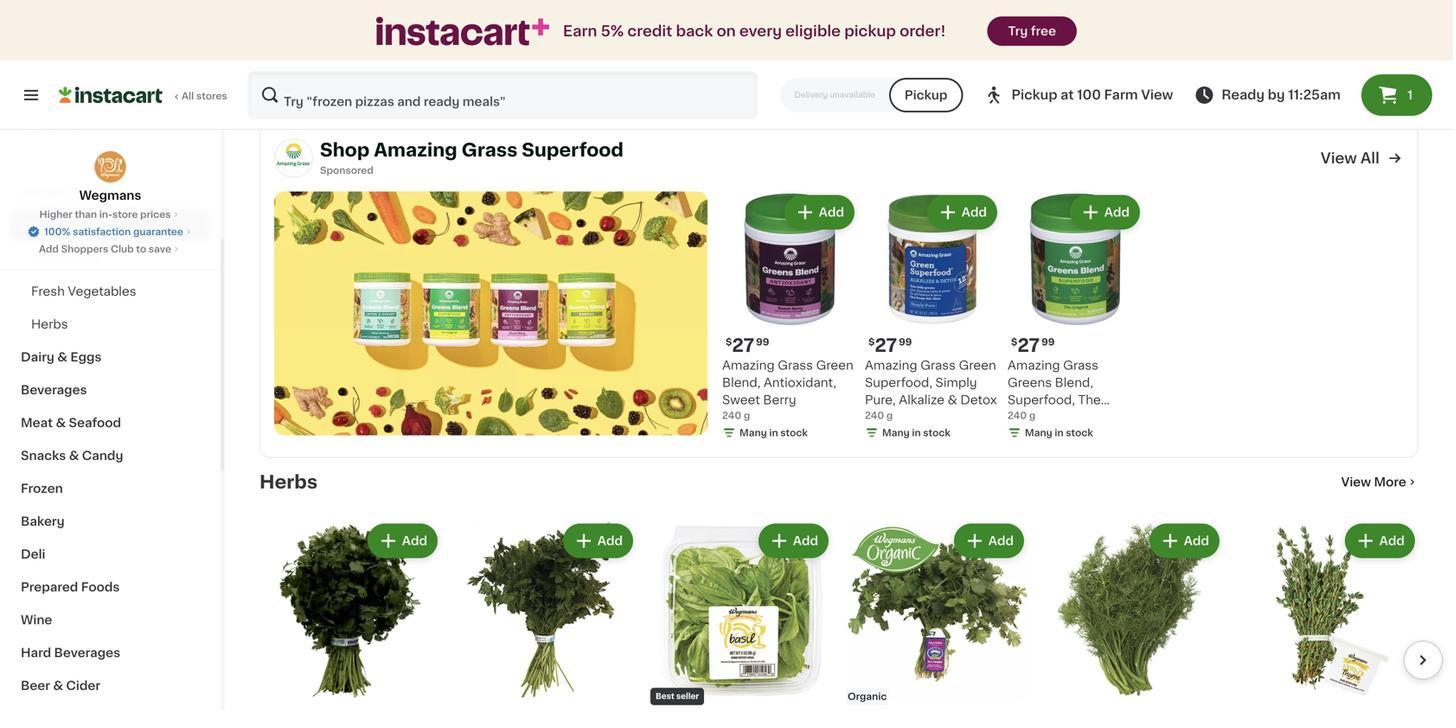Task type: locate. For each thing, give the bounding box(es) containing it.
0 vertical spatial oz
[[1051, 36, 1062, 46]]

amazing grass green blend, antioxidant, sweet berry 240 g
[[723, 360, 854, 421]]

oz right 11
[[857, 54, 868, 63]]

1 vertical spatial herbs
[[260, 473, 318, 491]]

bakery link
[[10, 505, 210, 538]]

meat
[[21, 417, 53, 429]]

sponsored badge image down 11
[[846, 87, 899, 97]]

& left candy on the left
[[69, 450, 79, 462]]

0 horizontal spatial superfood,
[[865, 377, 933, 389]]

fresh down fresh fruits
[[31, 286, 65, 298]]

each down the on
[[715, 50, 739, 60]]

many down mexican in the right top of the page
[[864, 71, 891, 80]]

green up antioxidant,
[[816, 360, 854, 372]]

many for rojo's street corn dip, mexican style, mild
[[864, 71, 891, 80]]

add button
[[786, 197, 853, 228], [929, 197, 996, 228], [1072, 197, 1139, 228], [369, 526, 436, 557], [565, 526, 632, 557], [760, 526, 827, 557], [956, 526, 1023, 557], [1151, 526, 1218, 557], [1347, 526, 1414, 557]]

in inside "product" group
[[893, 71, 902, 80]]

2 $ from the left
[[869, 337, 875, 347]]

grass up "simply"
[[921, 360, 956, 372]]

$ for amazing grass greens blend, superfood, the original
[[1012, 337, 1018, 347]]

back
[[676, 24, 713, 39]]

1 horizontal spatial g
[[887, 411, 893, 421]]

g inside amazing grass green superfood, simply pure, alkalize & detox 240 g
[[887, 411, 893, 421]]

1 horizontal spatial organic
[[1067, 19, 1115, 32]]

mexican
[[846, 37, 897, 49]]

2 horizontal spatial about
[[651, 50, 680, 60]]

save
[[149, 244, 171, 254]]

1 fresh from the top
[[31, 253, 65, 265]]

crowns
[[768, 19, 814, 32]]

recipes link
[[10, 177, 210, 209]]

stock down style, at top
[[904, 71, 932, 80]]

higher than in-store prices
[[39, 210, 171, 219]]

many
[[277, 67, 304, 77], [472, 67, 500, 77], [864, 71, 891, 80], [740, 428, 767, 438], [883, 428, 910, 438], [1025, 428, 1053, 438]]

seafood
[[69, 417, 121, 429]]

2 horizontal spatial 240
[[1008, 411, 1027, 421]]

0 horizontal spatial each
[[320, 50, 344, 60]]

$ 27 99 up amazing grass greens blend, superfood, the original
[[1012, 337, 1055, 355]]

27 for amazing grass greens blend, superfood, the original
[[1018, 337, 1040, 355]]

oz inside soli organic cool greens 4 oz
[[1051, 36, 1062, 46]]

beverages down the dairy & eggs
[[21, 384, 87, 396]]

2 horizontal spatial green
[[959, 360, 997, 372]]

0 vertical spatial herbs
[[31, 318, 68, 331]]

1 vertical spatial oz
[[857, 54, 868, 63]]

3 $ 27 99 from the left
[[1012, 337, 1055, 355]]

0 vertical spatial fresh
[[31, 253, 65, 265]]

blend, inside amazing grass greens blend, superfood, the original
[[1055, 377, 1094, 389]]

1 vertical spatial herbs link
[[260, 472, 318, 493]]

0 horizontal spatial blend,
[[723, 377, 761, 389]]

best seller
[[656, 693, 699, 701]]

$ 27 99 for amazing grass greens blend, superfood, the original
[[1012, 337, 1055, 355]]

0 horizontal spatial greens
[[1008, 377, 1052, 389]]

99 up amazing grass green blend, antioxidant, sweet berry 240 g
[[756, 337, 770, 347]]

in down berry
[[770, 428, 778, 438]]

2 27 from the left
[[875, 337, 897, 355]]

greens inside amazing grass greens blend, superfood, the original
[[1008, 377, 1052, 389]]

pickup inside 'button'
[[905, 89, 948, 101]]

2 240 from the left
[[865, 411, 884, 421]]

1 horizontal spatial 99
[[899, 337, 912, 347]]

pickup at 100 farm view button
[[984, 71, 1174, 119]]

pickup at 100 farm view
[[1012, 89, 1174, 101]]

&
[[57, 351, 67, 363], [948, 394, 958, 406], [56, 417, 66, 429], [69, 450, 79, 462], [53, 680, 63, 692]]

prepared foods link
[[10, 571, 210, 604]]

0 horizontal spatial wegmans
[[79, 189, 141, 202]]

0 horizontal spatial $ 27 99
[[726, 337, 770, 355]]

about down $5.19
[[455, 50, 484, 60]]

1 99 from the left
[[756, 337, 770, 347]]

1 horizontal spatial 27
[[875, 337, 897, 355]]

g
[[744, 411, 750, 421], [887, 411, 893, 421], [1030, 411, 1036, 421]]

0 horizontal spatial $
[[726, 337, 732, 347]]

herbs link
[[10, 308, 210, 341], [260, 472, 318, 493]]

1 horizontal spatial /
[[681, 36, 685, 46]]

1 vertical spatial beverages
[[54, 647, 120, 659]]

earn
[[563, 24, 597, 39]]

pickup left at
[[1012, 89, 1058, 101]]

1
[[1408, 89, 1413, 101]]

& for cider
[[53, 680, 63, 692]]

to
[[136, 244, 146, 254]]

pickup for pickup
[[905, 89, 948, 101]]

many in stock down rojo's street corn dip, mexican style, mild 11 oz on the right of the page
[[864, 71, 932, 80]]

2 horizontal spatial $ 27 99
[[1012, 337, 1055, 355]]

$ 27 99 up 'sweet'
[[726, 337, 770, 355]]

2 horizontal spatial $
[[1012, 337, 1018, 347]]

ready
[[1222, 89, 1265, 101]]

style,
[[901, 37, 935, 49]]

1 vertical spatial wegmans
[[79, 189, 141, 202]]

amazing up 240 g
[[1008, 360, 1061, 372]]

1 horizontal spatial oz
[[1051, 36, 1062, 46]]

& right beer
[[53, 680, 63, 692]]

rojo's street corn dip, mexican style, mild 11 oz
[[846, 19, 984, 63]]

view inside popup button
[[1142, 89, 1174, 101]]

each
[[320, 50, 344, 60], [519, 50, 543, 60], [715, 50, 739, 60]]

1 horizontal spatial each
[[519, 50, 543, 60]]

$ for amazing grass green superfood, simply pure, alkalize & detox
[[869, 337, 875, 347]]

store
[[112, 210, 138, 219]]

prepared
[[21, 581, 78, 594]]

$4.99 element
[[846, 0, 1028, 17]]

blend, up the
[[1055, 377, 1094, 389]]

in for rojo's street corn dip, mexican style, mild
[[893, 71, 902, 80]]

1 horizontal spatial about
[[455, 50, 484, 60]]

green inside amazing grass green superfood, simply pure, alkalize & detox 240 g
[[959, 360, 997, 372]]

1 horizontal spatial wegmans
[[651, 19, 711, 32]]

many down '0.14'
[[472, 67, 500, 77]]

green down $1.14 each (estimated) 'element'
[[331, 19, 369, 32]]

many down 0.5
[[277, 67, 304, 77]]

100%
[[44, 227, 70, 237]]

1 horizontal spatial pickup
[[1012, 89, 1058, 101]]

bakery
[[21, 516, 65, 528]]

higher
[[39, 210, 72, 219]]

3 about from the left
[[651, 50, 680, 60]]

fresh for fresh fruits
[[31, 253, 65, 265]]

grass up antioxidant,
[[778, 360, 813, 372]]

peppers
[[372, 19, 423, 32]]

stock down about 0.5 lb each
[[318, 67, 345, 77]]

2 $ 27 99 from the left
[[869, 337, 912, 355]]

view for view all
[[1321, 151, 1357, 166]]

$ up 'sweet'
[[726, 337, 732, 347]]

0 vertical spatial wegmans
[[651, 19, 711, 32]]

0 horizontal spatial green
[[331, 19, 369, 32]]

lb up the 0.77
[[687, 36, 696, 46]]

1 blend, from the left
[[723, 377, 761, 389]]

0 vertical spatial organic
[[1067, 19, 1115, 32]]

greens up 240 g
[[1008, 377, 1052, 389]]

3 27 from the left
[[1018, 337, 1040, 355]]

superfood, inside amazing grass green superfood, simply pure, alkalize & detox 240 g
[[865, 377, 933, 389]]

add shoppers club to save
[[39, 244, 171, 254]]

oz inside rojo's street corn dip, mexican style, mild 11 oz
[[857, 54, 868, 63]]

2 horizontal spatial each
[[715, 50, 739, 60]]

2 horizontal spatial 99
[[1042, 337, 1055, 347]]

1 horizontal spatial sponsored badge image
[[1042, 49, 1094, 59]]

$1.14 each (estimated) element
[[260, 0, 441, 17]]

0 vertical spatial greens
[[1150, 19, 1194, 32]]

hard
[[21, 647, 51, 659]]

0 horizontal spatial g
[[744, 411, 750, 421]]

than
[[75, 210, 97, 219]]

candy
[[82, 450, 123, 462]]

pickup down style, at top
[[905, 89, 948, 101]]

view more link
[[1342, 474, 1419, 491]]

beverages up the cider on the bottom
[[54, 647, 120, 659]]

spo
[[320, 165, 339, 175]]

each inside bulk garlic $5.19 / lb about 0.14 lb each
[[519, 50, 543, 60]]

0 horizontal spatial all
[[182, 91, 194, 101]]

2 blend, from the left
[[1055, 377, 1094, 389]]

green up "simply"
[[959, 360, 997, 372]]

foods
[[81, 581, 120, 594]]

0 vertical spatial beverages
[[21, 384, 87, 396]]

add
[[819, 206, 845, 218], [962, 206, 987, 218], [1105, 206, 1130, 218], [39, 244, 59, 254], [402, 535, 427, 547], [598, 535, 623, 547], [793, 535, 819, 547], [989, 535, 1014, 547], [1184, 535, 1210, 547], [1380, 535, 1405, 547]]

sponsored badge image down 4
[[1042, 49, 1094, 59]]

many in stock down berry
[[740, 428, 808, 438]]

each down extra large green peppers
[[320, 50, 344, 60]]

99 up amazing grass green superfood, simply pure, alkalize & detox 240 g
[[899, 337, 912, 347]]

wegmans up $2.29 in the left of the page
[[651, 19, 711, 32]]

2 g from the left
[[887, 411, 893, 421]]

many in stock for amazing grass green superfood, simply pure, alkalize & detox
[[883, 428, 951, 438]]

2 horizontal spatial g
[[1030, 411, 1036, 421]]

many down pure,
[[883, 428, 910, 438]]

fresh vegetables
[[31, 286, 136, 298]]

amazing inside amazing grass green blend, antioxidant, sweet berry 240 g
[[723, 360, 775, 372]]

1 / from the left
[[483, 36, 487, 46]]

view down 11:25am
[[1321, 151, 1357, 166]]

& down "simply"
[[948, 394, 958, 406]]

1 vertical spatial superfood,
[[1008, 394, 1076, 406]]

& for seafood
[[56, 417, 66, 429]]

/ right $5.19
[[483, 36, 487, 46]]

view
[[1142, 89, 1174, 101], [1321, 151, 1357, 166], [1342, 476, 1372, 488]]

27 up pure,
[[875, 337, 897, 355]]

about 0.5 lb each
[[260, 50, 344, 60]]

0 horizontal spatial 27
[[732, 337, 755, 355]]

1 horizontal spatial 240
[[865, 411, 884, 421]]

green inside amazing grass green blend, antioxidant, sweet berry 240 g
[[816, 360, 854, 372]]

3 each from the left
[[715, 50, 739, 60]]

stock down 'alkalize'
[[923, 428, 951, 438]]

5%
[[601, 24, 624, 39]]

grass for amazing grass green blend, antioxidant, sweet berry 240 g
[[778, 360, 813, 372]]

eligible
[[786, 24, 841, 39]]

1 vertical spatial sponsored badge image
[[846, 87, 899, 97]]

99 up amazing grass greens blend, superfood, the original
[[1042, 337, 1055, 347]]

& inside amazing grass green superfood, simply pure, alkalize & detox 240 g
[[948, 394, 958, 406]]

blend, up 'sweet'
[[723, 377, 761, 389]]

1 each from the left
[[320, 50, 344, 60]]

product group containing rojo's street corn dip, mexican style, mild
[[846, 0, 1028, 102]]

fresh
[[31, 253, 65, 265], [31, 286, 65, 298]]

0 horizontal spatial herbs link
[[10, 308, 210, 341]]

1 horizontal spatial greens
[[1150, 19, 1194, 32]]

organic inside soli organic cool greens 4 oz
[[1067, 19, 1115, 32]]

alkalize
[[899, 394, 945, 406]]

2 99 from the left
[[899, 337, 912, 347]]

grass inside amazing grass greens blend, superfood, the original
[[1064, 360, 1099, 372]]

in down original
[[1055, 428, 1064, 438]]

0 vertical spatial herbs link
[[10, 308, 210, 341]]

in
[[307, 67, 315, 77], [502, 67, 511, 77], [893, 71, 902, 80], [770, 428, 778, 438], [912, 428, 921, 438], [1055, 428, 1064, 438]]

stock down berry
[[781, 428, 808, 438]]

3 99 from the left
[[1042, 337, 1055, 347]]

more
[[1375, 476, 1407, 488]]

99 for blend,
[[756, 337, 770, 347]]

0 vertical spatial sponsored badge image
[[1042, 49, 1094, 59]]

2 each from the left
[[519, 50, 543, 60]]

herbs
[[31, 318, 68, 331], [260, 473, 318, 491]]

all down 1 button
[[1361, 151, 1380, 166]]

100% satisfaction guarantee button
[[27, 222, 194, 239]]

1 g from the left
[[744, 411, 750, 421]]

$ 27 99 for amazing grass green blend, antioxidant, sweet berry
[[726, 337, 770, 355]]

view right farm
[[1142, 89, 1174, 101]]

service type group
[[781, 78, 963, 112]]

2 horizontal spatial 27
[[1018, 337, 1040, 355]]

blend,
[[723, 377, 761, 389], [1055, 377, 1094, 389]]

amazing grass green superfood, simply pure, alkalize & detox 240 g
[[865, 360, 997, 421]]

1 27 from the left
[[732, 337, 755, 355]]

2 vertical spatial view
[[1342, 476, 1372, 488]]

0 vertical spatial all
[[182, 91, 194, 101]]

1 vertical spatial organic
[[848, 692, 887, 702]]

by
[[1268, 89, 1286, 101]]

1 horizontal spatial green
[[816, 360, 854, 372]]

amazing inside amazing grass greens blend, superfood, the original
[[1008, 360, 1061, 372]]

240
[[723, 411, 742, 421], [865, 411, 884, 421], [1008, 411, 1027, 421]]

pickup inside popup button
[[1012, 89, 1058, 101]]

1 horizontal spatial herbs link
[[260, 472, 318, 493]]

1 horizontal spatial all
[[1361, 151, 1380, 166]]

2 about from the left
[[455, 50, 484, 60]]

farm
[[1105, 89, 1138, 101]]

1 vertical spatial fresh
[[31, 286, 65, 298]]

grass inside amazing grass green superfood, simply pure, alkalize & detox 240 g
[[921, 360, 956, 372]]

wegmans inside wegmans broccoli crowns $2.29 / lb about 0.77 lb each
[[651, 19, 711, 32]]

amazing up pure,
[[865, 360, 918, 372]]

0 horizontal spatial /
[[483, 36, 487, 46]]

in down about 0.5 lb each
[[307, 67, 315, 77]]

0 horizontal spatial herbs
[[31, 318, 68, 331]]

fresh fruits
[[31, 253, 102, 265]]

dairy
[[21, 351, 54, 363]]

0 vertical spatial view
[[1142, 89, 1174, 101]]

each right '0.14'
[[519, 50, 543, 60]]

many down 'sweet'
[[740, 428, 767, 438]]

many in stock down '0.14'
[[472, 67, 541, 77]]

cider
[[66, 680, 100, 692]]

sweet
[[723, 394, 760, 406]]

superfood, up original
[[1008, 394, 1076, 406]]

lb
[[489, 36, 498, 46], [687, 36, 696, 46], [309, 50, 318, 60], [508, 50, 517, 60], [704, 50, 713, 60]]

grass up the
[[1064, 360, 1099, 372]]

0 horizontal spatial pickup
[[905, 89, 948, 101]]

berry
[[764, 394, 797, 406]]

view all
[[1321, 151, 1380, 166]]

4
[[1042, 36, 1048, 46]]

grass for amazing grass green superfood, simply pure, alkalize & detox 240 g
[[921, 360, 956, 372]]

beer & cider
[[21, 680, 100, 692]]

many in stock inside "product" group
[[864, 71, 932, 80]]

view left more
[[1342, 476, 1372, 488]]

& right meat
[[56, 417, 66, 429]]

about left 0.5
[[260, 50, 289, 60]]

oz right 4
[[1051, 36, 1062, 46]]

amazing right shop at left
[[374, 141, 457, 159]]

0 horizontal spatial sponsored badge image
[[846, 87, 899, 97]]

many for amazing grass green blend, antioxidant, sweet berry
[[740, 428, 767, 438]]

in down 'alkalize'
[[912, 428, 921, 438]]

many in stock down original
[[1025, 428, 1094, 438]]

1 horizontal spatial $
[[869, 337, 875, 347]]

superfood, up pure,
[[865, 377, 933, 389]]

$ 27 99 up pure,
[[869, 337, 912, 355]]

/ up the 0.77
[[681, 36, 685, 46]]

in down rojo's street corn dip, mexican style, mild 11 oz on the right of the page
[[893, 71, 902, 80]]

& left eggs
[[57, 351, 67, 363]]

blend, inside amazing grass green blend, antioxidant, sweet berry 240 g
[[723, 377, 761, 389]]

stock down the
[[1066, 428, 1094, 438]]

0 vertical spatial superfood,
[[865, 377, 933, 389]]

many down original
[[1025, 428, 1053, 438]]

0 horizontal spatial oz
[[857, 54, 868, 63]]

dairy & eggs
[[21, 351, 102, 363]]

1 horizontal spatial $ 27 99
[[869, 337, 912, 355]]

0 horizontal spatial 240
[[723, 411, 742, 421]]

broccoli
[[714, 19, 764, 32]]

oz
[[1051, 36, 1062, 46], [857, 54, 868, 63]]

superfood,
[[865, 377, 933, 389], [1008, 394, 1076, 406]]

fresh down 100%
[[31, 253, 65, 265]]

amazing up 'sweet'
[[723, 360, 775, 372]]

amazing inside amazing grass green superfood, simply pure, alkalize & detox 240 g
[[865, 360, 918, 372]]

sponsored badge image
[[1042, 49, 1094, 59], [846, 87, 899, 97]]

0 horizontal spatial about
[[260, 50, 289, 60]]

2 / from the left
[[681, 36, 685, 46]]

27 up amazing grass greens blend, superfood, the original
[[1018, 337, 1040, 355]]

wegmans up higher than in-store prices link
[[79, 189, 141, 202]]

add inside 'link'
[[39, 244, 59, 254]]

all left stores
[[182, 91, 194, 101]]

instacart plus icon image
[[376, 17, 549, 46]]

grass down search field at top
[[462, 141, 518, 159]]

0 horizontal spatial 99
[[756, 337, 770, 347]]

$ up amazing grass greens blend, superfood, the original
[[1012, 337, 1018, 347]]

1 vertical spatial view
[[1321, 151, 1357, 166]]

about down $2.29 in the left of the page
[[651, 50, 680, 60]]

many in stock down 'alkalize'
[[883, 428, 951, 438]]

1 horizontal spatial superfood,
[[1008, 394, 1076, 406]]

$ up pure,
[[869, 337, 875, 347]]

None search field
[[247, 71, 758, 119]]

extra
[[260, 19, 291, 32]]

99 for superfood,
[[899, 337, 912, 347]]

vegetables
[[68, 286, 136, 298]]

stock inside "product" group
[[904, 71, 932, 80]]

deli link
[[10, 538, 210, 571]]

0 horizontal spatial organic
[[848, 692, 887, 702]]

27 up 'sweet'
[[732, 337, 755, 355]]

1 vertical spatial greens
[[1008, 377, 1052, 389]]

in for amazing grass green superfood, simply pure, alkalize & detox
[[912, 428, 921, 438]]

product group
[[846, 0, 1028, 102], [1042, 0, 1224, 64], [723, 192, 858, 443], [865, 192, 1001, 443], [1008, 192, 1144, 443], [260, 520, 441, 710], [455, 520, 637, 710], [651, 520, 832, 710], [846, 520, 1028, 710], [1042, 520, 1224, 710], [1237, 520, 1419, 710]]

1 $ from the left
[[726, 337, 732, 347]]

3 $ from the left
[[1012, 337, 1018, 347]]

1 $ 27 99 from the left
[[726, 337, 770, 355]]

2 fresh from the top
[[31, 286, 65, 298]]

grass inside amazing grass green blend, antioxidant, sweet berry 240 g
[[778, 360, 813, 372]]

soli organic cool greens 4 oz
[[1042, 19, 1194, 46]]

many in stock for rojo's street corn dip, mexican style, mild
[[864, 71, 932, 80]]

1 horizontal spatial herbs
[[260, 473, 318, 491]]

1 horizontal spatial blend,
[[1055, 377, 1094, 389]]

lb right 0.5
[[309, 50, 318, 60]]

1 240 from the left
[[723, 411, 742, 421]]

greens right cool
[[1150, 19, 1194, 32]]



Task type: describe. For each thing, give the bounding box(es) containing it.
frozen link
[[10, 472, 210, 505]]

many for amazing grass greens blend, superfood, the original
[[1025, 428, 1053, 438]]

amazing inside shop amazing grass superfood spo nsored
[[374, 141, 457, 159]]

many for amazing grass green superfood, simply pure, alkalize & detox
[[883, 428, 910, 438]]

prices
[[140, 210, 171, 219]]

lb right the 0.77
[[704, 50, 713, 60]]

antioxidant,
[[764, 377, 837, 389]]

1 button
[[1362, 74, 1433, 116]]

/ inside wegmans broccoli crowns $2.29 / lb about 0.77 lb each
[[681, 36, 685, 46]]

every
[[740, 24, 782, 39]]

100% satisfaction guarantee
[[44, 227, 183, 237]]

view more
[[1342, 476, 1407, 488]]

meat & seafood link
[[10, 407, 210, 440]]

pickup
[[845, 24, 896, 39]]

soli
[[1042, 19, 1064, 32]]

stock for rojo's street corn dip, mexican style, mild
[[904, 71, 932, 80]]

guarantee
[[133, 227, 183, 237]]

$5.19
[[455, 36, 480, 46]]

amazing grass image
[[274, 139, 313, 178]]

1 about from the left
[[260, 50, 289, 60]]

11
[[846, 54, 854, 63]]

beer
[[21, 680, 50, 692]]

$ for amazing grass green blend, antioxidant, sweet berry
[[726, 337, 732, 347]]

many in stock for amazing grass green blend, antioxidant, sweet berry
[[740, 428, 808, 438]]

wegmans logo image
[[94, 151, 127, 183]]

fresh vegetables link
[[10, 275, 210, 308]]

shop amazing grass superfood spo nsored
[[320, 141, 624, 175]]

frozen
[[21, 483, 63, 495]]

instacart logo image
[[59, 85, 163, 106]]

green for extra large green peppers
[[331, 19, 369, 32]]

& for candy
[[69, 450, 79, 462]]

& for eggs
[[57, 351, 67, 363]]

item carousel region
[[260, 514, 1443, 710]]

wegmans broccoli crowns $2.29 / lb about 0.77 lb each
[[651, 19, 814, 60]]

grass inside shop amazing grass superfood spo nsored
[[462, 141, 518, 159]]

at
[[1061, 89, 1074, 101]]

g inside amazing grass green blend, antioxidant, sweet berry 240 g
[[744, 411, 750, 421]]

pickup button
[[889, 78, 963, 112]]

100
[[1078, 89, 1101, 101]]

stores
[[196, 91, 227, 101]]

about inside bulk garlic $5.19 / lb about 0.14 lb each
[[455, 50, 484, 60]]

all stores link
[[59, 71, 228, 119]]

ready by 11:25am link
[[1194, 85, 1341, 106]]

simply
[[936, 377, 977, 389]]

many in stock down about 0.5 lb each
[[277, 67, 345, 77]]

rojo's
[[846, 19, 883, 32]]

prepared foods
[[21, 581, 120, 594]]

corn
[[927, 19, 956, 32]]

earn 5% credit back on every eligible pickup order!
[[563, 24, 946, 39]]

mild
[[938, 37, 964, 49]]

Search field
[[249, 73, 757, 118]]

$ 27 99 for amazing grass green superfood, simply pure, alkalize & detox
[[869, 337, 912, 355]]

240 inside amazing grass green blend, antioxidant, sweet berry 240 g
[[723, 411, 742, 421]]

sponsored badge image for rojo's street corn dip, mexican style, mild
[[846, 87, 899, 97]]

3 g from the left
[[1030, 411, 1036, 421]]

on
[[717, 24, 736, 39]]

superfood, inside amazing grass greens blend, superfood, the original
[[1008, 394, 1076, 406]]

fresh for fresh vegetables
[[31, 286, 65, 298]]

about inside wegmans broccoli crowns $2.29 / lb about 0.77 lb each
[[651, 50, 680, 60]]

in down '0.14'
[[502, 67, 511, 77]]

organic inside button
[[848, 692, 887, 702]]

beverages link
[[10, 374, 210, 407]]

bulk garlic $5.19 / lb about 0.14 lb each
[[455, 19, 543, 60]]

sponsored badge image for soli organic cool greens
[[1042, 49, 1094, 59]]

in for amazing grass green blend, antioxidant, sweet berry
[[770, 428, 778, 438]]

lb up '0.14'
[[489, 36, 498, 46]]

superfood
[[522, 141, 624, 159]]

large
[[294, 19, 328, 32]]

stock for amazing grass green blend, antioxidant, sweet berry
[[781, 428, 808, 438]]

in for amazing grass greens blend, superfood, the original
[[1055, 428, 1064, 438]]

produce link
[[10, 209, 210, 242]]

try free
[[1008, 25, 1057, 37]]

240 g
[[1008, 411, 1036, 421]]

wegmans for wegmans broccoli crowns $2.29 / lb about 0.77 lb each
[[651, 19, 711, 32]]

1 vertical spatial all
[[1361, 151, 1380, 166]]

lists link
[[10, 114, 210, 149]]

street
[[886, 19, 924, 32]]

/ inside bulk garlic $5.19 / lb about 0.14 lb each
[[483, 36, 487, 46]]

0.14
[[487, 50, 505, 60]]

lb right '0.14'
[[508, 50, 517, 60]]

hard beverages
[[21, 647, 120, 659]]

wegmans for wegmans
[[79, 189, 141, 202]]

240 inside amazing grass green superfood, simply pure, alkalize & detox 240 g
[[865, 411, 884, 421]]

amazing for amazing grass green superfood, simply pure, alkalize & detox 240 g
[[865, 360, 918, 372]]

ready by 11:25am
[[1222, 89, 1341, 101]]

amazing for amazing grass green blend, antioxidant, sweet berry 240 g
[[723, 360, 775, 372]]

eggs
[[70, 351, 102, 363]]

each inside wegmans broccoli crowns $2.29 / lb about 0.77 lb each
[[715, 50, 739, 60]]

view for view more
[[1342, 476, 1372, 488]]

amazing for amazing grass greens blend, superfood, the original
[[1008, 360, 1061, 372]]

0.77
[[682, 50, 702, 60]]

grass for amazing grass greens blend, superfood, the original
[[1064, 360, 1099, 372]]

seller
[[677, 693, 699, 701]]

order!
[[900, 24, 946, 39]]

hard beverages link
[[10, 637, 210, 670]]

27 for amazing grass green blend, antioxidant, sweet berry
[[732, 337, 755, 355]]

blend, for sweet
[[723, 377, 761, 389]]

snacks & candy
[[21, 450, 123, 462]]

detox
[[961, 394, 997, 406]]

amazing grass image
[[274, 192, 708, 436]]

blend, for the
[[1055, 377, 1094, 389]]

$2.29
[[651, 36, 679, 46]]

credit
[[628, 24, 673, 39]]

dairy & eggs link
[[10, 341, 210, 374]]

wine link
[[10, 604, 210, 637]]

3 240 from the left
[[1008, 411, 1027, 421]]

extra large green peppers
[[260, 19, 423, 32]]

wine
[[21, 614, 52, 626]]

original
[[1008, 411, 1055, 424]]

greens inside soli organic cool greens 4 oz
[[1150, 19, 1194, 32]]

pickup for pickup at 100 farm view
[[1012, 89, 1058, 101]]

product group containing soli organic cool greens
[[1042, 0, 1224, 64]]

27 for amazing grass green superfood, simply pure, alkalize & detox
[[875, 337, 897, 355]]

club
[[111, 244, 134, 254]]

stock for amazing grass greens blend, superfood, the original
[[1066, 428, 1094, 438]]

green for amazing grass green blend, antioxidant, sweet berry 240 g
[[816, 360, 854, 372]]

many in stock for amazing grass greens blend, superfood, the original
[[1025, 428, 1094, 438]]

nsored
[[339, 165, 374, 175]]

all stores
[[182, 91, 227, 101]]

try
[[1008, 25, 1028, 37]]

fruits
[[68, 253, 102, 265]]

organic button
[[846, 520, 1028, 710]]

in-
[[99, 210, 112, 219]]

stock down bulk garlic $5.19 / lb about 0.14 lb each
[[513, 67, 541, 77]]

best
[[656, 693, 675, 701]]

stock for amazing grass green superfood, simply pure, alkalize & detox
[[923, 428, 951, 438]]

add shoppers club to save link
[[39, 242, 182, 256]]

green for amazing grass green superfood, simply pure, alkalize & detox 240 g
[[959, 360, 997, 372]]

snacks & candy link
[[10, 440, 210, 472]]

dip,
[[959, 19, 984, 32]]



Task type: vqa. For each thing, say whether or not it's contained in the screenshot.
Grass inside the Amazing Grass Greens Blend, Superfood, The Original
yes



